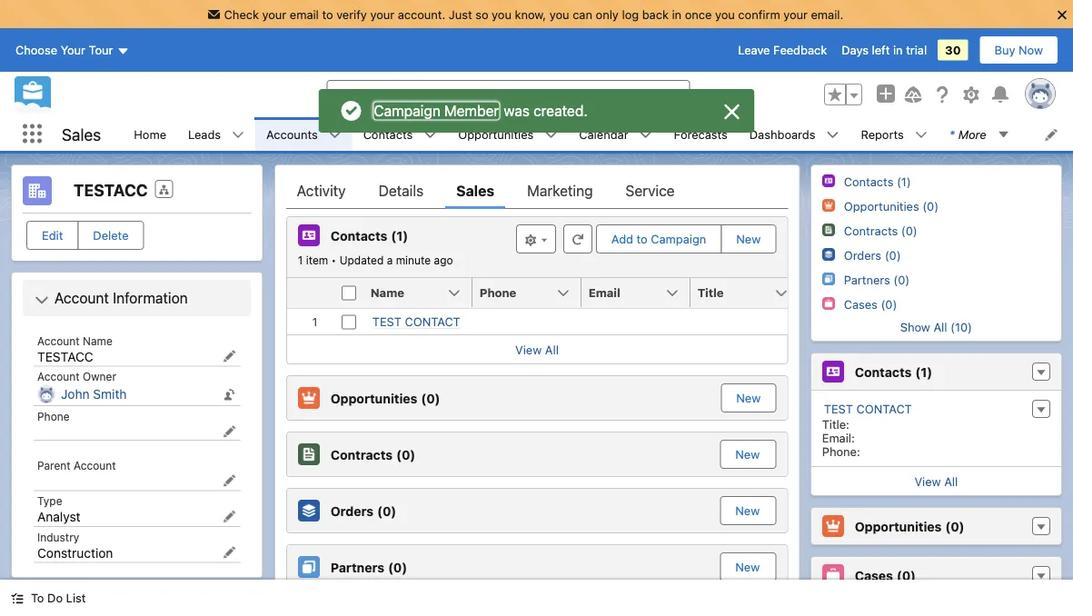 Task type: describe. For each thing, give the bounding box(es) containing it.
phone inside button
[[479, 286, 516, 300]]

feedback
[[774, 43, 828, 57]]

campaign inside "button"
[[651, 232, 706, 246]]

test contact element
[[812, 398, 1062, 460]]

1 item • updated a minute ago
[[298, 254, 453, 266]]

forecasts link
[[663, 117, 739, 151]]

days left in trial
[[842, 43, 927, 57]]

forecasts
[[674, 127, 728, 141]]

search... button
[[327, 80, 691, 109]]

test contact link inside contacts grid
[[372, 315, 460, 330]]

test contact title: email: phone:
[[823, 402, 913, 458]]

title button
[[690, 278, 799, 307]]

(0) for contracts icon
[[396, 447, 415, 462]]

contacts (1) for test contact element's contacts icon
[[855, 364, 933, 379]]

email
[[290, 7, 319, 21]]

cases
[[855, 568, 894, 583]]

more
[[959, 127, 987, 141]]

choose
[[15, 43, 57, 57]]

1 vertical spatial phone
[[37, 410, 70, 423]]

opportunities (0) for middle opportunities image
[[330, 391, 440, 406]]

orders
[[330, 503, 373, 518]]

contracts image
[[823, 224, 835, 236]]

to
[[31, 591, 44, 605]]

text default image inside account information dropdown button
[[35, 293, 49, 308]]

account for account information
[[55, 290, 109, 307]]

dashboards list item
[[739, 117, 850, 151]]

created.
[[534, 102, 588, 120]]

do
[[47, 591, 63, 605]]

show all (10)
[[901, 320, 973, 334]]

buy now button
[[980, 36, 1059, 65]]

reports list item
[[850, 117, 939, 151]]

account for account owner
[[37, 370, 80, 383]]

leave feedback link
[[738, 43, 828, 57]]

information
[[113, 290, 188, 307]]

cases (0)
[[844, 297, 898, 311]]

(0) for bottommost opportunities image
[[946, 519, 965, 534]]

test for test contact title: email: phone:
[[824, 402, 854, 415]]

name button
[[363, 278, 472, 307]]

contact for test contact title: email: phone:
[[857, 402, 913, 415]]

dashboards
[[750, 127, 816, 141]]

type
[[37, 495, 62, 508]]

sales tab panel
[[286, 209, 845, 590]]

account right "parent"
[[74, 459, 116, 472]]

industry
[[37, 531, 79, 544]]

calendar
[[579, 127, 629, 141]]

opportunities (0)
[[844, 199, 939, 213]]

choose your tour
[[15, 43, 113, 57]]

account owner
[[37, 370, 116, 383]]

0 horizontal spatial to
[[322, 7, 333, 21]]

activity
[[297, 182, 346, 200]]

text default image for opportunities
[[545, 129, 558, 141]]

text default image inside to do list button
[[11, 592, 24, 605]]

delete button
[[78, 221, 144, 250]]

1 vertical spatial test contact link
[[824, 402, 913, 416]]

* more
[[950, 127, 987, 141]]

partners (0) link
[[844, 273, 910, 287]]

email cell
[[581, 278, 701, 309]]

list containing home
[[123, 117, 1074, 151]]

smith
[[93, 387, 127, 402]]

cases (0)
[[855, 568, 916, 583]]

title
[[698, 286, 724, 300]]

opportunities link
[[448, 117, 545, 151]]

parent account
[[37, 459, 116, 472]]

test contact
[[372, 315, 460, 329]]

show all (10) link
[[901, 320, 973, 334]]

1 you from the left
[[492, 7, 512, 21]]

•
[[331, 254, 336, 266]]

contracts (0)
[[844, 224, 918, 237]]

all for view all link within the sales tab panel
[[545, 343, 559, 356]]

title:
[[823, 417, 850, 431]]

email.
[[811, 7, 844, 21]]

contacts (1) for the contacts status contacts icon
[[330, 228, 408, 243]]

contact for test contact
[[405, 315, 460, 329]]

view all for view all link within the sales tab panel
[[515, 343, 559, 356]]

1 horizontal spatial cell
[[690, 309, 799, 335]]

contacts inside contacts link
[[363, 127, 413, 141]]

opportunities (0) link
[[844, 199, 939, 214]]

contacts for the contacts status contacts icon
[[330, 228, 387, 243]]

john smith
[[61, 387, 127, 402]]

days
[[842, 43, 869, 57]]

opportunities (0) for bottommost opportunities image
[[855, 519, 965, 534]]

only
[[596, 7, 619, 21]]

text default image for dashboards
[[827, 129, 840, 141]]

a
[[387, 254, 393, 266]]

1 vertical spatial in
[[894, 43, 903, 57]]

1 vertical spatial name
[[83, 335, 113, 347]]

service
[[625, 182, 675, 200]]

back
[[643, 7, 669, 21]]

reports link
[[850, 117, 915, 151]]

campaign member was created.
[[374, 102, 588, 120]]

opportunities inside opportunities link
[[459, 127, 534, 141]]

calendar link
[[568, 117, 640, 151]]

contracts (0)
[[330, 447, 415, 462]]

add to campaign button
[[596, 225, 722, 254]]

edit button
[[26, 221, 79, 250]]

contacts link
[[352, 117, 424, 151]]

now
[[1019, 43, 1044, 57]]

tour
[[89, 43, 113, 57]]

view all for the right view all link
[[915, 475, 959, 488]]

new for partners (0)
[[735, 560, 760, 574]]

marketing link
[[527, 173, 593, 209]]

once
[[685, 7, 712, 21]]

contacts list item
[[352, 117, 448, 151]]

contacts (1) link
[[844, 175, 912, 189]]

reports
[[861, 127, 904, 141]]

know,
[[515, 7, 547, 21]]

home link
[[123, 117, 177, 151]]

(10)
[[951, 320, 973, 334]]

account name
[[37, 335, 113, 347]]

accounts link
[[256, 117, 329, 151]]

2 you from the left
[[550, 7, 570, 21]]

so
[[476, 7, 489, 21]]

to inside "button"
[[636, 232, 648, 246]]

email button
[[581, 278, 690, 307]]

partners
[[330, 560, 384, 575]]

name inside button
[[370, 286, 404, 300]]

0 vertical spatial sales
[[62, 124, 101, 144]]

accounts
[[266, 127, 318, 141]]

orders (0)
[[844, 248, 902, 262]]

search...
[[362, 88, 411, 101]]

cases (0) link
[[844, 297, 898, 312]]

1 vertical spatial testacc
[[37, 349, 93, 364]]

email
[[588, 286, 620, 300]]

email:
[[823, 431, 855, 445]]

analyst
[[37, 510, 81, 525]]

orders (0)
[[330, 503, 396, 518]]

contracts
[[330, 447, 392, 462]]

opportunities list item
[[448, 117, 568, 151]]

cases image
[[823, 565, 844, 586]]

buy now
[[995, 43, 1044, 57]]

(0) for orders icon
[[377, 503, 396, 518]]

0 horizontal spatial in
[[672, 7, 682, 21]]



Task type: locate. For each thing, give the bounding box(es) containing it.
contacts inside sales tab panel
[[330, 228, 387, 243]]

1 horizontal spatial opportunities (0)
[[855, 519, 965, 534]]

opportunities
[[459, 127, 534, 141], [330, 391, 417, 406], [855, 519, 942, 534]]

your right "verify"
[[370, 7, 395, 21]]

sales link
[[456, 173, 494, 209]]

contact
[[405, 315, 460, 329], [857, 402, 913, 415]]

text default image for calendar
[[640, 129, 652, 141]]

*
[[950, 127, 955, 141]]

all down test contact element
[[945, 475, 959, 488]]

1 vertical spatial to
[[636, 232, 648, 246]]

0 horizontal spatial opportunities (0)
[[330, 391, 440, 406]]

view all down contacts grid
[[515, 343, 559, 356]]

2 vertical spatial opportunities image
[[823, 515, 844, 537]]

left
[[872, 43, 890, 57]]

1 vertical spatial contacts
[[330, 228, 387, 243]]

account for account name
[[37, 335, 80, 347]]

view down phone cell
[[515, 343, 542, 356]]

your
[[61, 43, 85, 57]]

parent
[[37, 459, 71, 472]]

test for test contact
[[372, 315, 401, 329]]

contacts image for test contact element
[[823, 361, 844, 383]]

cell
[[334, 278, 363, 309], [690, 309, 799, 335]]

1 horizontal spatial test contact link
[[824, 402, 913, 416]]

test inside test contact link
[[372, 315, 401, 329]]

view all link down phone cell
[[287, 335, 787, 364]]

phone button
[[472, 278, 581, 307]]

add
[[611, 232, 633, 246]]

0 horizontal spatial view all link
[[287, 335, 787, 364]]

account
[[55, 290, 109, 307], [37, 335, 80, 347], [37, 370, 80, 383], [74, 459, 116, 472]]

was
[[504, 102, 530, 120]]

(1) inside sales tab panel
[[391, 228, 408, 243]]

3 new button from the top
[[721, 441, 774, 468]]

accounts list item
[[256, 117, 352, 151]]

row number image
[[287, 278, 334, 307]]

1 vertical spatial contact
[[857, 402, 913, 415]]

updated
[[339, 254, 383, 266]]

text default image down "campaign member" link
[[424, 129, 437, 141]]

text default image inside the dashboards list item
[[827, 129, 840, 141]]

calendar list item
[[568, 117, 663, 151]]

account up account owner
[[37, 335, 80, 347]]

contacts grid
[[287, 278, 845, 335]]

campaign down search... at left top
[[374, 102, 441, 120]]

1 horizontal spatial contact
[[857, 402, 913, 415]]

2 your from the left
[[370, 7, 395, 21]]

0 horizontal spatial test contact link
[[372, 315, 460, 330]]

text default image left reports
[[827, 129, 840, 141]]

0 horizontal spatial contact
[[405, 315, 460, 329]]

all for the right view all link
[[945, 475, 959, 488]]

0 vertical spatial contacts (1)
[[330, 228, 408, 243]]

testacc up delete "button"
[[74, 180, 148, 200]]

name up owner
[[83, 335, 113, 347]]

view all inside sales tab panel
[[515, 343, 559, 356]]

new
[[736, 232, 761, 246], [736, 391, 761, 405], [735, 448, 760, 461], [735, 504, 760, 518], [735, 560, 760, 574]]

to
[[322, 7, 333, 21], [636, 232, 648, 246]]

success alert dialog
[[319, 89, 755, 133]]

2 vertical spatial all
[[945, 475, 959, 488]]

opportunities inside sales tab panel
[[330, 391, 417, 406]]

testacc
[[74, 180, 148, 200], [37, 349, 93, 364]]

(0) for middle opportunities image
[[421, 391, 440, 406]]

1 vertical spatial opportunities
[[330, 391, 417, 406]]

name
[[370, 286, 404, 300], [83, 335, 113, 347]]

you right once on the top right of page
[[715, 7, 735, 21]]

1 your from the left
[[262, 7, 287, 21]]

0 vertical spatial opportunities image
[[823, 199, 835, 212]]

0 vertical spatial name
[[370, 286, 404, 300]]

sales inside tab list
[[456, 182, 494, 200]]

phone cell
[[472, 278, 592, 309]]

2 new button from the top
[[721, 384, 776, 413]]

opportunities up "contracts (0)"
[[330, 391, 417, 406]]

opportunities for middle opportunities image
[[330, 391, 417, 406]]

you left can
[[550, 7, 570, 21]]

contacts (1)
[[844, 175, 912, 188]]

opportunities down campaign member was created.
[[459, 127, 534, 141]]

0 horizontal spatial sales
[[62, 124, 101, 144]]

contact up phone:
[[857, 402, 913, 415]]

opportunities image up cases image at bottom
[[823, 515, 844, 537]]

add to campaign
[[611, 232, 706, 246]]

contacts (1)
[[330, 228, 408, 243], [855, 364, 933, 379]]

5 new button from the top
[[721, 554, 774, 581]]

group
[[825, 84, 863, 106]]

name down a
[[370, 286, 404, 300]]

1 horizontal spatial view all
[[915, 475, 959, 488]]

check your email to verify your account. just so you know, you can only log back in once you confirm your email.
[[224, 7, 844, 21]]

leads list item
[[177, 117, 256, 151]]

1 horizontal spatial contacts (1)
[[855, 364, 933, 379]]

2 horizontal spatial you
[[715, 7, 735, 21]]

(1)
[[391, 228, 408, 243], [916, 364, 933, 379]]

test inside test contact title: email: phone:
[[824, 402, 854, 415]]

opportunities (0) inside sales tab panel
[[330, 391, 440, 406]]

0 vertical spatial campaign
[[374, 102, 441, 120]]

list
[[123, 117, 1074, 151]]

1 vertical spatial all
[[545, 343, 559, 356]]

0 horizontal spatial contacts (1)
[[330, 228, 408, 243]]

text default image up 'account name'
[[35, 293, 49, 308]]

account.
[[398, 7, 446, 21]]

2 vertical spatial opportunities
[[855, 519, 942, 534]]

activity link
[[297, 173, 346, 209]]

(1) for test contact element
[[916, 364, 933, 379]]

contacts image for the contacts status
[[298, 225, 319, 246]]

opportunities for bottommost opportunities image
[[855, 519, 942, 534]]

details
[[378, 182, 423, 200]]

contacts for test contact element's contacts icon
[[855, 364, 912, 379]]

new button for partners (0)
[[721, 554, 774, 581]]

new button for contracts (0)
[[721, 441, 774, 468]]

contact down name cell
[[405, 315, 460, 329]]

text default image for accounts
[[329, 129, 342, 141]]

1 vertical spatial opportunities image
[[298, 387, 319, 409]]

edit phone image
[[223, 425, 236, 438]]

choose your tour button
[[15, 36, 130, 65]]

0 horizontal spatial view
[[515, 343, 542, 356]]

0 horizontal spatial view all
[[515, 343, 559, 356]]

0 vertical spatial (1)
[[391, 228, 408, 243]]

contacts up updated
[[330, 228, 387, 243]]

1 horizontal spatial opportunities
[[459, 127, 534, 141]]

1 vertical spatial contacts (1)
[[855, 364, 933, 379]]

0 vertical spatial contact
[[405, 315, 460, 329]]

trial
[[907, 43, 927, 57]]

ago
[[434, 254, 453, 266]]

opportunities (0)
[[330, 391, 440, 406], [855, 519, 965, 534]]

text default image right calendar
[[640, 129, 652, 141]]

1 horizontal spatial in
[[894, 43, 903, 57]]

(1) up a
[[391, 228, 408, 243]]

0 vertical spatial all
[[934, 320, 948, 334]]

0 horizontal spatial opportunities
[[330, 391, 417, 406]]

contacts status
[[298, 254, 339, 266]]

cell down title button at the right top of page
[[690, 309, 799, 335]]

2 horizontal spatial your
[[784, 7, 808, 21]]

contacts down search... at left top
[[363, 127, 413, 141]]

contact inside test contact title: email: phone:
[[857, 402, 913, 415]]

1 vertical spatial opportunities (0)
[[855, 519, 965, 534]]

large image
[[721, 101, 743, 123]]

1 vertical spatial campaign
[[651, 232, 706, 246]]

text default image inside contacts list item
[[424, 129, 437, 141]]

contacts (1) inside sales tab panel
[[330, 228, 408, 243]]

4 new button from the top
[[721, 497, 774, 525]]

0 vertical spatial view all
[[515, 343, 559, 356]]

3 your from the left
[[784, 7, 808, 21]]

opportunities image
[[823, 199, 835, 212], [298, 387, 319, 409], [823, 515, 844, 537]]

1 horizontal spatial name
[[370, 286, 404, 300]]

view all link
[[287, 335, 787, 364], [812, 466, 1062, 495]]

phone
[[479, 286, 516, 300], [37, 410, 70, 423]]

partners image
[[823, 273, 835, 286]]

edit type image
[[223, 510, 236, 523]]

view all link down test contact element
[[812, 466, 1062, 495]]

0 vertical spatial view all link
[[287, 335, 787, 364]]

1 horizontal spatial phone
[[479, 286, 516, 300]]

account up 'account name'
[[55, 290, 109, 307]]

to do list
[[31, 591, 86, 605]]

1 horizontal spatial campaign
[[651, 232, 706, 246]]

sales down opportunities link
[[456, 182, 494, 200]]

edit
[[42, 229, 63, 242]]

opportunities image up contracts image
[[823, 199, 835, 212]]

0 vertical spatial to
[[322, 7, 333, 21]]

account inside dropdown button
[[55, 290, 109, 307]]

2 vertical spatial contacts
[[855, 364, 912, 379]]

testacc down 'account name'
[[37, 349, 93, 364]]

1 vertical spatial contacts image
[[298, 225, 319, 246]]

new button for opportunities (0)
[[721, 384, 776, 413]]

leave
[[738, 43, 771, 57]]

1 horizontal spatial sales
[[456, 182, 494, 200]]

opportunities image up contracts icon
[[298, 387, 319, 409]]

show
[[901, 320, 931, 334]]

test down "name" button
[[372, 315, 401, 329]]

your left email
[[262, 7, 287, 21]]

john smith link
[[61, 387, 127, 403]]

0 horizontal spatial your
[[262, 7, 287, 21]]

in right left
[[894, 43, 903, 57]]

leads link
[[177, 117, 232, 151]]

in right 'back' on the right of page
[[672, 7, 682, 21]]

campaign member link
[[373, 101, 500, 120]]

0 horizontal spatial (1)
[[391, 228, 408, 243]]

orders image
[[823, 248, 835, 261]]

log
[[622, 7, 639, 21]]

minute
[[396, 254, 431, 266]]

contacts
[[363, 127, 413, 141], [330, 228, 387, 243], [855, 364, 912, 379]]

0 vertical spatial opportunities (0)
[[330, 391, 440, 406]]

contacts image
[[823, 175, 835, 187], [298, 225, 319, 246], [823, 361, 844, 383]]

leads
[[188, 127, 221, 141]]

account partner image
[[298, 556, 319, 578]]

new for orders (0)
[[735, 504, 760, 518]]

view inside sales tab panel
[[515, 343, 542, 356]]

0 vertical spatial in
[[672, 7, 682, 21]]

2 vertical spatial contacts image
[[823, 361, 844, 383]]

check
[[224, 7, 259, 21]]

account information button
[[26, 284, 248, 313]]

0 horizontal spatial campaign
[[374, 102, 441, 120]]

(1) down the show
[[916, 364, 933, 379]]

2 horizontal spatial opportunities
[[855, 519, 942, 534]]

campaign inside success alert dialog
[[374, 102, 441, 120]]

text default image left to
[[11, 592, 24, 605]]

view all
[[515, 343, 559, 356], [915, 475, 959, 488]]

view all link inside sales tab panel
[[287, 335, 787, 364]]

orders image
[[298, 500, 319, 522]]

you
[[492, 7, 512, 21], [550, 7, 570, 21], [715, 7, 735, 21]]

0 vertical spatial view
[[515, 343, 542, 356]]

text default image right accounts
[[329, 129, 342, 141]]

contacts (1) up 1 item • updated a minute ago
[[330, 228, 408, 243]]

all inside sales tab panel
[[545, 343, 559, 356]]

0 horizontal spatial test
[[372, 315, 401, 329]]

text default image left *
[[915, 129, 928, 141]]

0 vertical spatial testacc
[[74, 180, 148, 200]]

text default image inside leads list item
[[232, 129, 245, 141]]

view down test contact element
[[915, 475, 942, 488]]

1 horizontal spatial view
[[915, 475, 942, 488]]

0 vertical spatial contacts
[[363, 127, 413, 141]]

in
[[672, 7, 682, 21], [894, 43, 903, 57]]

contact inside test contact link
[[405, 315, 460, 329]]

service link
[[625, 173, 675, 209]]

all down contacts grid
[[545, 343, 559, 356]]

home
[[134, 127, 166, 141]]

text default image for contacts
[[424, 129, 437, 141]]

partners (0)
[[844, 273, 910, 286]]

cell down updated
[[334, 278, 363, 309]]

1 vertical spatial (1)
[[916, 364, 933, 379]]

campaign down service link
[[651, 232, 706, 246]]

text default image
[[998, 128, 1011, 141], [329, 129, 342, 141], [424, 129, 437, 141], [640, 129, 652, 141], [827, 129, 840, 141], [11, 592, 24, 605]]

text default image right more
[[998, 128, 1011, 141]]

cases image
[[823, 297, 835, 310]]

0 horizontal spatial cell
[[334, 278, 363, 309]]

0 vertical spatial phone
[[479, 286, 516, 300]]

new button
[[721, 225, 776, 254], [721, 384, 776, 413], [721, 441, 774, 468], [721, 497, 774, 525], [721, 554, 774, 581]]

test contact link up 'title:'
[[824, 402, 913, 416]]

(0) for cases image at bottom
[[897, 568, 916, 583]]

text default image down created.
[[545, 129, 558, 141]]

view all down test contact element
[[915, 475, 959, 488]]

1 vertical spatial view all
[[915, 475, 959, 488]]

account up john
[[37, 370, 80, 383]]

1 vertical spatial sales
[[456, 182, 494, 200]]

contacts image up 'title:'
[[823, 361, 844, 383]]

text default image for leads
[[232, 129, 245, 141]]

name cell
[[363, 278, 483, 309]]

test contact link down name cell
[[372, 315, 460, 330]]

to right email
[[322, 7, 333, 21]]

edit parent account image
[[223, 475, 236, 487]]

contacts down the show
[[855, 364, 912, 379]]

contracts image
[[298, 444, 319, 465]]

all
[[934, 320, 948, 334], [545, 343, 559, 356], [945, 475, 959, 488]]

contacts image up item
[[298, 225, 319, 246]]

your left email.
[[784, 7, 808, 21]]

title cell
[[690, 278, 799, 309]]

tab list containing activity
[[286, 173, 788, 209]]

1 horizontal spatial to
[[636, 232, 648, 246]]

test contact link
[[372, 315, 460, 330], [824, 402, 913, 416]]

edit account name image
[[223, 350, 236, 363]]

text default image for reports
[[915, 129, 928, 141]]

view
[[515, 343, 542, 356], [915, 475, 942, 488]]

0 vertical spatial test contact link
[[372, 315, 460, 330]]

text default image inside calendar list item
[[640, 129, 652, 141]]

(0)
[[421, 391, 440, 406], [396, 447, 415, 462], [377, 503, 396, 518], [946, 519, 965, 534], [388, 560, 407, 575], [897, 568, 916, 583]]

1 horizontal spatial test
[[824, 402, 854, 415]]

1 vertical spatial view all link
[[812, 466, 1062, 495]]

1 horizontal spatial (1)
[[916, 364, 933, 379]]

1 horizontal spatial your
[[370, 7, 395, 21]]

text default image inside accounts list item
[[329, 129, 342, 141]]

contracts (0) link
[[844, 224, 918, 238]]

opportunities (0) up "contracts (0)"
[[330, 391, 440, 406]]

1 horizontal spatial you
[[550, 7, 570, 21]]

1 vertical spatial view
[[915, 475, 942, 488]]

0 horizontal spatial phone
[[37, 410, 70, 423]]

sales left home
[[62, 124, 101, 144]]

0 horizontal spatial name
[[83, 335, 113, 347]]

opportunities up cases (0) at the bottom of page
[[855, 519, 942, 534]]

0 horizontal spatial you
[[492, 7, 512, 21]]

construction
[[37, 545, 113, 560]]

text default image inside reports list item
[[915, 129, 928, 141]]

new button for orders (0)
[[721, 497, 774, 525]]

row number cell
[[287, 278, 334, 309]]

opportunities (0) up cases (0) at the bottom of page
[[855, 519, 965, 534]]

3 you from the left
[[715, 7, 735, 21]]

list
[[66, 591, 86, 605]]

details link
[[378, 173, 423, 209]]

(0) for account partner icon on the bottom left of the page
[[388, 560, 407, 575]]

to right "add"
[[636, 232, 648, 246]]

orders (0) link
[[844, 248, 902, 263]]

contacts image left the contacts (1)
[[823, 175, 835, 187]]

0 vertical spatial test
[[372, 315, 401, 329]]

you right so
[[492, 7, 512, 21]]

text default image
[[232, 129, 245, 141], [545, 129, 558, 141], [915, 129, 928, 141], [35, 293, 49, 308]]

1 horizontal spatial view all link
[[812, 466, 1062, 495]]

text default image right leads
[[232, 129, 245, 141]]

john
[[61, 387, 90, 402]]

contacts (1) down the show
[[855, 364, 933, 379]]

test up 'title:'
[[824, 402, 854, 415]]

(1) for the contacts status
[[391, 228, 408, 243]]

all left (10)
[[934, 320, 948, 334]]

new for contracts (0)
[[735, 448, 760, 461]]

account image
[[23, 176, 52, 205]]

sales
[[62, 124, 101, 144], [456, 182, 494, 200]]

tab list
[[286, 173, 788, 209]]

0 vertical spatial contacts image
[[823, 175, 835, 187]]

text default image inside 'opportunities' list item
[[545, 129, 558, 141]]

1 new button from the top
[[721, 225, 776, 254]]

edit industry image
[[223, 546, 236, 559]]

0 vertical spatial opportunities
[[459, 127, 534, 141]]

1 vertical spatial test
[[824, 402, 854, 415]]



Task type: vqa. For each thing, say whether or not it's contained in the screenshot.
ABOUT
no



